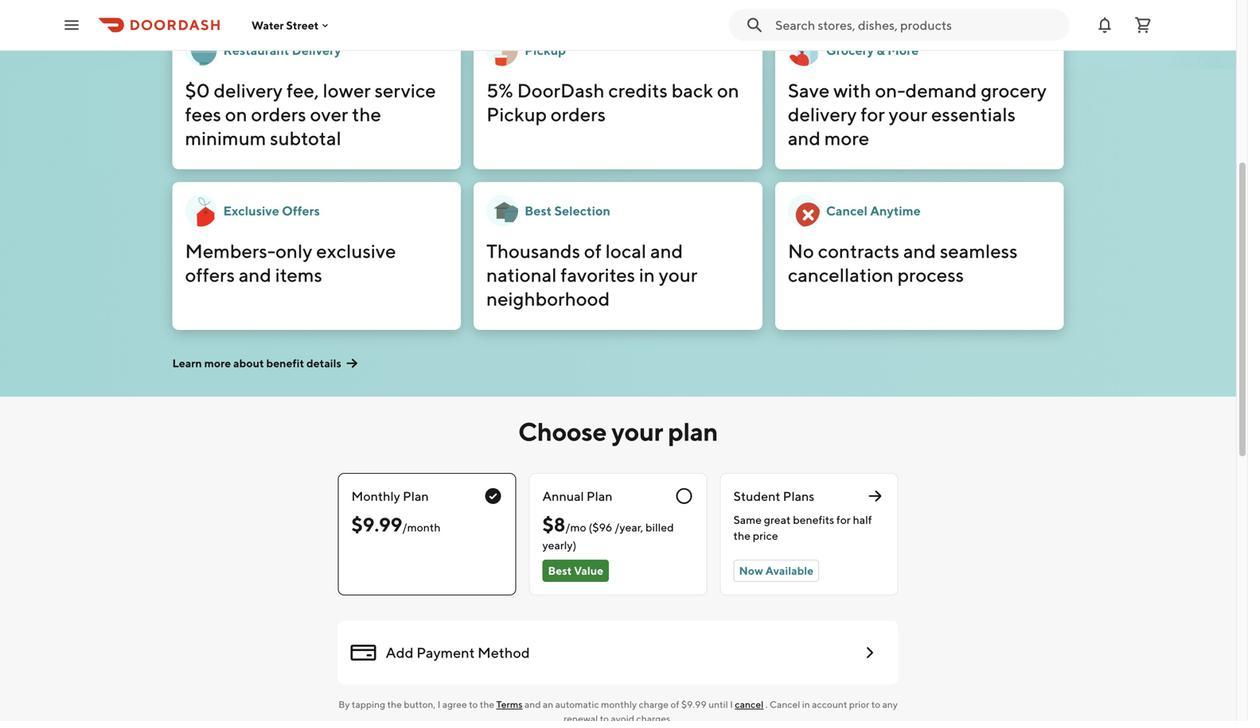 Task type: locate. For each thing, give the bounding box(es) containing it.
cancel right "."
[[770, 700, 800, 711]]

orders down the doordash at the top left of the page
[[551, 103, 606, 126]]

offers
[[185, 264, 235, 287]]

best value
[[548, 565, 603, 578]]

your inside thousands of local and national favorites in your neighborhood
[[659, 264, 697, 287]]

plan for $8
[[587, 489, 613, 504]]

pickup up the doordash at the top left of the page
[[525, 43, 566, 58]]

1 vertical spatial more
[[204, 357, 231, 370]]

1 vertical spatial your
[[659, 264, 697, 287]]

$9.99
[[351, 514, 402, 536], [681, 700, 707, 711]]

for down on-
[[861, 103, 885, 126]]

on right back
[[717, 79, 739, 102]]

($96
[[589, 521, 612, 535]]

and down save
[[788, 127, 821, 150]]

0 vertical spatial your
[[889, 103, 927, 126]]

water street button
[[252, 19, 331, 32]]

0 horizontal spatial of
[[584, 240, 602, 263]]

1 vertical spatial of
[[671, 700, 679, 711]]

orders down fee,
[[251, 103, 306, 126]]

1 plan from the left
[[403, 489, 429, 504]]

to
[[469, 700, 478, 711], [871, 700, 880, 711], [600, 714, 609, 722]]

delivery inside save with on-demand grocery delivery for your essentials and more
[[788, 103, 857, 126]]

1 orders from the left
[[251, 103, 306, 126]]

account
[[812, 700, 847, 711]]

0 vertical spatial for
[[861, 103, 885, 126]]

more right learn
[[204, 357, 231, 370]]

0 horizontal spatial delivery
[[214, 79, 283, 102]]

1 horizontal spatial on
[[717, 79, 739, 102]]

i right until on the right bottom of the page
[[730, 700, 733, 711]]

2 orders from the left
[[551, 103, 606, 126]]

in
[[639, 264, 655, 287], [802, 700, 810, 711]]

the down same
[[733, 530, 751, 543]]

1 vertical spatial on
[[225, 103, 247, 126]]

orders inside 5% doordash credits back on pickup orders
[[551, 103, 606, 126]]

delivery down restaurant
[[214, 79, 283, 102]]

items
[[275, 264, 322, 287]]

pickup down the 5%
[[486, 103, 547, 126]]

orders
[[251, 103, 306, 126], [551, 103, 606, 126]]

for inside save with on-demand grocery delivery for your essentials and more
[[861, 103, 885, 126]]

same great benefits for half the price
[[733, 514, 872, 543]]

cancel inside . cancel in account prior to any renewal to avoid charges.
[[770, 700, 800, 711]]

billed
[[645, 521, 674, 535]]

in down local
[[639, 264, 655, 287]]

i
[[438, 700, 440, 711], [730, 700, 733, 711]]

in inside . cancel in account prior to any renewal to avoid charges.
[[802, 700, 810, 711]]

.
[[766, 700, 768, 711]]

the down the "lower"
[[352, 103, 381, 126]]

credits
[[608, 79, 668, 102]]

5%
[[486, 79, 513, 102]]

the inside same great benefits for half the price
[[733, 530, 751, 543]]

1 vertical spatial in
[[802, 700, 810, 711]]

terms link
[[496, 700, 523, 711]]

in inside thousands of local and national favorites in your neighborhood
[[639, 264, 655, 287]]

plan
[[668, 417, 718, 447]]

and right local
[[650, 240, 683, 263]]

terms
[[496, 700, 523, 711]]

exclusive
[[223, 203, 279, 218]]

best down 'yearly)'
[[548, 565, 572, 578]]

on
[[717, 79, 739, 102], [225, 103, 247, 126]]

0 horizontal spatial i
[[438, 700, 440, 711]]

in left account
[[802, 700, 810, 711]]

plan up ($96
[[587, 489, 613, 504]]

0 vertical spatial more
[[824, 127, 869, 150]]

price
[[753, 530, 778, 543]]

0 items, open order cart image
[[1133, 16, 1153, 35]]

on up minimum
[[225, 103, 247, 126]]

1 horizontal spatial orders
[[551, 103, 606, 126]]

1 horizontal spatial i
[[730, 700, 733, 711]]

0 vertical spatial of
[[584, 240, 602, 263]]

plan up /month
[[403, 489, 429, 504]]

annual plan
[[542, 489, 613, 504]]

essentials
[[931, 103, 1016, 126]]

by
[[338, 700, 350, 711]]

0 horizontal spatial in
[[639, 264, 655, 287]]

1 horizontal spatial of
[[671, 700, 679, 711]]

1 horizontal spatial plan
[[587, 489, 613, 504]]

0 horizontal spatial orders
[[251, 103, 306, 126]]

to left avoid
[[600, 714, 609, 722]]

on inside $0 delivery fee, lower service fees on orders over the minimum subtotal
[[225, 103, 247, 126]]

$9.99 down monthly
[[351, 514, 402, 536]]

anytime
[[870, 203, 921, 218]]

service
[[375, 79, 436, 102]]

1 vertical spatial for
[[837, 514, 851, 527]]

no
[[788, 240, 814, 263]]

0 vertical spatial in
[[639, 264, 655, 287]]

1 horizontal spatial for
[[861, 103, 885, 126]]

cancel anytime
[[826, 203, 921, 218]]

0 vertical spatial on
[[717, 79, 739, 102]]

0 horizontal spatial more
[[204, 357, 231, 370]]

your inside save with on-demand grocery delivery for your essentials and more
[[889, 103, 927, 126]]

0 vertical spatial $9.99
[[351, 514, 402, 536]]

student
[[733, 489, 780, 504]]

charge
[[639, 700, 669, 711]]

restaurant
[[223, 43, 289, 58]]

1 vertical spatial cancel
[[770, 700, 800, 711]]

lower
[[323, 79, 371, 102]]

1 horizontal spatial cancel
[[826, 203, 868, 218]]

$9.99 left until on the right bottom of the page
[[681, 700, 707, 711]]

0 horizontal spatial to
[[469, 700, 478, 711]]

water
[[252, 19, 284, 32]]

and down members- on the top left
[[239, 264, 271, 287]]

avoid
[[611, 714, 634, 722]]

only
[[276, 240, 312, 263]]

cancel up contracts
[[826, 203, 868, 218]]

your
[[889, 103, 927, 126], [659, 264, 697, 287], [612, 417, 663, 447]]

0 horizontal spatial plan
[[403, 489, 429, 504]]

0 horizontal spatial on
[[225, 103, 247, 126]]

1 vertical spatial $9.99
[[681, 700, 707, 711]]

of
[[584, 240, 602, 263], [671, 700, 679, 711]]

1 vertical spatial pickup
[[486, 103, 547, 126]]

subtotal
[[270, 127, 341, 150]]

0 vertical spatial cancel
[[826, 203, 868, 218]]

0 horizontal spatial cancel
[[770, 700, 800, 711]]

the left terms link
[[480, 700, 494, 711]]

and inside save with on-demand grocery delivery for your essentials and more
[[788, 127, 821, 150]]

favorites
[[561, 264, 635, 287]]

an
[[543, 700, 553, 711]]

orders inside $0 delivery fee, lower service fees on orders over the minimum subtotal
[[251, 103, 306, 126]]

1 i from the left
[[438, 700, 440, 711]]

members-
[[185, 240, 276, 263]]

pickup inside 5% doordash credits back on pickup orders
[[486, 103, 547, 126]]

1 horizontal spatial in
[[802, 700, 810, 711]]

more
[[824, 127, 869, 150], [204, 357, 231, 370]]

0 vertical spatial best
[[525, 203, 552, 218]]

2 plan from the left
[[587, 489, 613, 504]]

for left the half
[[837, 514, 851, 527]]

the left button,
[[387, 700, 402, 711]]

of right "charge"
[[671, 700, 679, 711]]

of up favorites
[[584, 240, 602, 263]]

best
[[525, 203, 552, 218], [548, 565, 572, 578]]

best up thousands
[[525, 203, 552, 218]]

and up process at the top of the page
[[903, 240, 936, 263]]

/year,
[[615, 521, 643, 535]]

. cancel in account prior to any renewal to avoid charges.
[[564, 700, 898, 722]]

great
[[764, 514, 791, 527]]

0 horizontal spatial for
[[837, 514, 851, 527]]

delivery down save
[[788, 103, 857, 126]]

and left an
[[525, 700, 541, 711]]

1 horizontal spatial more
[[824, 127, 869, 150]]

cancel
[[826, 203, 868, 218], [770, 700, 800, 711]]

i left agree
[[438, 700, 440, 711]]

delivery
[[214, 79, 283, 102], [788, 103, 857, 126]]

to right agree
[[469, 700, 478, 711]]

now available
[[739, 565, 814, 578]]

on inside 5% doordash credits back on pickup orders
[[717, 79, 739, 102]]

for
[[861, 103, 885, 126], [837, 514, 851, 527]]

payment
[[416, 645, 475, 662]]

monthly
[[351, 489, 400, 504]]

cancellation
[[788, 264, 894, 287]]

thousands of local and national favorites in your neighborhood
[[486, 240, 697, 310]]

to left any
[[871, 700, 880, 711]]

0 horizontal spatial $9.99
[[351, 514, 402, 536]]

contracts
[[818, 240, 900, 263]]

street
[[286, 19, 319, 32]]

fees
[[185, 103, 221, 126]]

1 vertical spatial best
[[548, 565, 572, 578]]

plan for $9.99
[[403, 489, 429, 504]]

1 vertical spatial delivery
[[788, 103, 857, 126]]

more down with
[[824, 127, 869, 150]]

0 vertical spatial delivery
[[214, 79, 283, 102]]

until
[[708, 700, 728, 711]]

and inside thousands of local and national favorites in your neighborhood
[[650, 240, 683, 263]]

1 horizontal spatial delivery
[[788, 103, 857, 126]]

with
[[833, 79, 871, 102]]

and
[[788, 127, 821, 150], [650, 240, 683, 263], [903, 240, 936, 263], [239, 264, 271, 287], [525, 700, 541, 711]]

learn more about benefit details
[[172, 357, 341, 370]]

your for and
[[659, 264, 697, 287]]

open menu image
[[62, 16, 81, 35]]



Task type: vqa. For each thing, say whether or not it's contained in the screenshot.
back to store button
no



Task type: describe. For each thing, give the bounding box(es) containing it.
same
[[733, 514, 762, 527]]

water street
[[252, 19, 319, 32]]

$0 delivery fee, lower service fees on orders over the minimum subtotal
[[185, 79, 436, 150]]

2 horizontal spatial to
[[871, 700, 880, 711]]

for inside same great benefits for half the price
[[837, 514, 851, 527]]

benefit
[[266, 357, 304, 370]]

$9.99 /month
[[351, 514, 441, 536]]

yearly)
[[542, 539, 577, 552]]

doordash
[[517, 79, 605, 102]]

over
[[310, 103, 348, 126]]

1 horizontal spatial to
[[600, 714, 609, 722]]

selection
[[554, 203, 610, 218]]

renewal
[[564, 714, 598, 722]]

members-only exclusive offers and items
[[185, 240, 396, 287]]

back
[[671, 79, 713, 102]]

restaurant delivery
[[223, 43, 341, 58]]

5% doordash credits back on pickup orders
[[486, 79, 739, 126]]

best for best value
[[548, 565, 572, 578]]

charges.
[[636, 714, 673, 722]]

neighborhood
[[486, 288, 610, 310]]

and inside members-only exclusive offers and items
[[239, 264, 271, 287]]

cancel link
[[735, 700, 764, 711]]

your for demand
[[889, 103, 927, 126]]

national
[[486, 264, 557, 287]]

thousands
[[486, 240, 580, 263]]

benefits
[[793, 514, 834, 527]]

process
[[898, 264, 964, 287]]

grocery & more
[[826, 43, 919, 58]]

annual
[[542, 489, 584, 504]]

0 vertical spatial pickup
[[525, 43, 566, 58]]

best for best selection
[[525, 203, 552, 218]]

monthly
[[601, 700, 637, 711]]

Store search: begin typing to search for stores available on DoorDash text field
[[775, 16, 1060, 34]]

offers
[[282, 203, 320, 218]]

agree
[[442, 700, 467, 711]]

value
[[574, 565, 603, 578]]

button,
[[404, 700, 436, 711]]

2 i from the left
[[730, 700, 733, 711]]

by tapping the button, i agree to the terms and an automatic monthly charge of $9.99 until i cancel
[[338, 700, 764, 711]]

best selection
[[525, 203, 610, 218]]

save
[[788, 79, 830, 102]]

on-
[[875, 79, 905, 102]]

2 vertical spatial your
[[612, 417, 663, 447]]

delivery
[[292, 43, 341, 58]]

exclusive
[[316, 240, 396, 263]]

of inside thousands of local and national favorites in your neighborhood
[[584, 240, 602, 263]]

plans
[[783, 489, 815, 504]]

grocery
[[826, 43, 874, 58]]

about
[[233, 357, 264, 370]]

seamless
[[940, 240, 1018, 263]]

&
[[877, 43, 885, 58]]

delivery inside $0 delivery fee, lower service fees on orders over the minimum subtotal
[[214, 79, 283, 102]]

local
[[605, 240, 646, 263]]

demand
[[905, 79, 977, 102]]

any
[[882, 700, 898, 711]]

notification bell image
[[1095, 16, 1114, 35]]

cancel
[[735, 700, 764, 711]]

no contracts and seamless cancellation process
[[788, 240, 1018, 287]]

more inside save with on-demand grocery delivery for your essentials and more
[[824, 127, 869, 150]]

half
[[853, 514, 872, 527]]

and inside no contracts and seamless cancellation process
[[903, 240, 936, 263]]

save with on-demand grocery delivery for your essentials and more
[[788, 79, 1047, 150]]

details
[[306, 357, 341, 370]]

choose
[[518, 417, 607, 447]]

minimum
[[185, 127, 266, 150]]

add payment method
[[386, 645, 530, 662]]

automatic
[[555, 700, 599, 711]]

available
[[765, 565, 814, 578]]

/mo
[[565, 521, 586, 535]]

1 horizontal spatial $9.99
[[681, 700, 707, 711]]

fee,
[[287, 79, 319, 102]]

/month
[[402, 521, 441, 535]]

the inside $0 delivery fee, lower service fees on orders over the minimum subtotal
[[352, 103, 381, 126]]

now
[[739, 565, 763, 578]]

$8
[[542, 514, 565, 536]]

method
[[478, 645, 530, 662]]

$0
[[185, 79, 210, 102]]

learn
[[172, 357, 202, 370]]

exclusive offers
[[223, 203, 320, 218]]

grocery
[[981, 79, 1047, 102]]

monthly plan
[[351, 489, 429, 504]]



